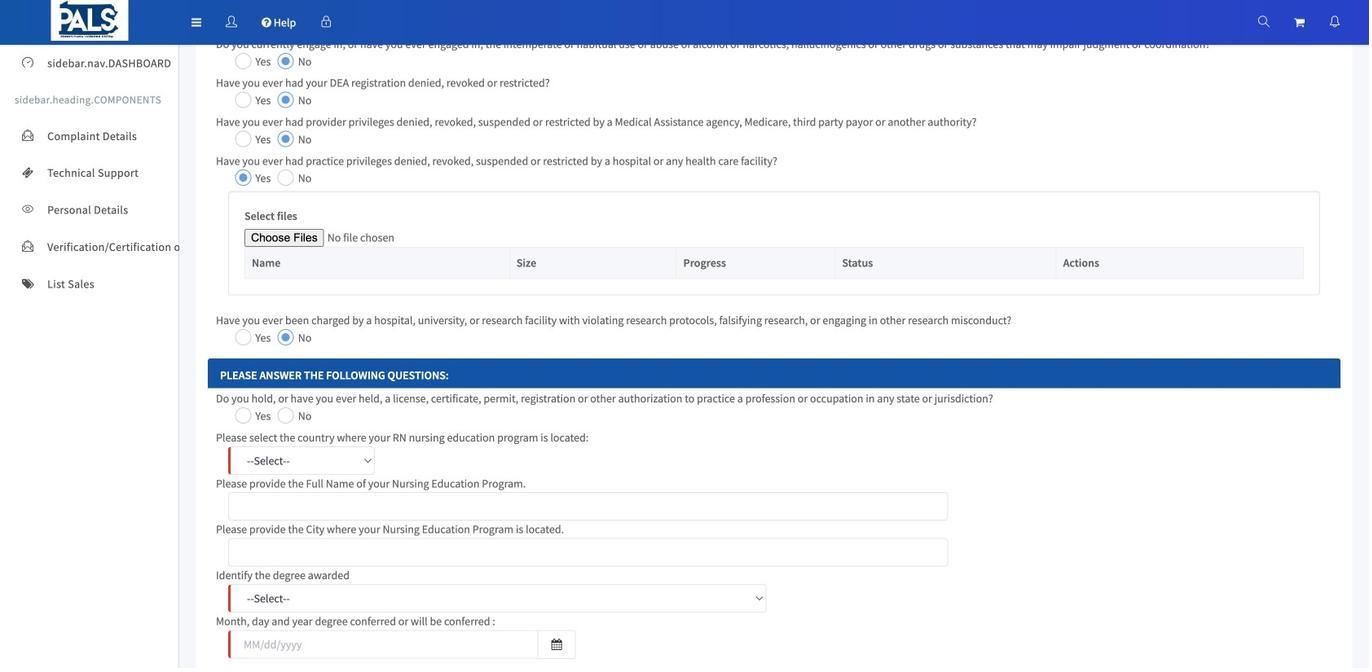 Task type: describe. For each thing, give the bounding box(es) containing it.
2 enter your answer here. text field from the top
[[228, 538, 948, 567]]

1 enter your answer here. text field from the top
[[228, 492, 948, 521]]



Task type: locate. For each thing, give the bounding box(es) containing it.
None file field
[[245, 229, 438, 247]]

1 vertical spatial enter your answer here. text field
[[228, 538, 948, 567]]

app logo image
[[51, 0, 128, 41]]

Enter your answer here. text field
[[228, 492, 948, 521], [228, 538, 948, 567]]

Enter a date text field
[[228, 630, 539, 659]]

0 vertical spatial enter your answer here. text field
[[228, 492, 948, 521]]

navigation
[[0, 0, 1369, 45]]



Task type: vqa. For each thing, say whether or not it's contained in the screenshot.
text box
no



